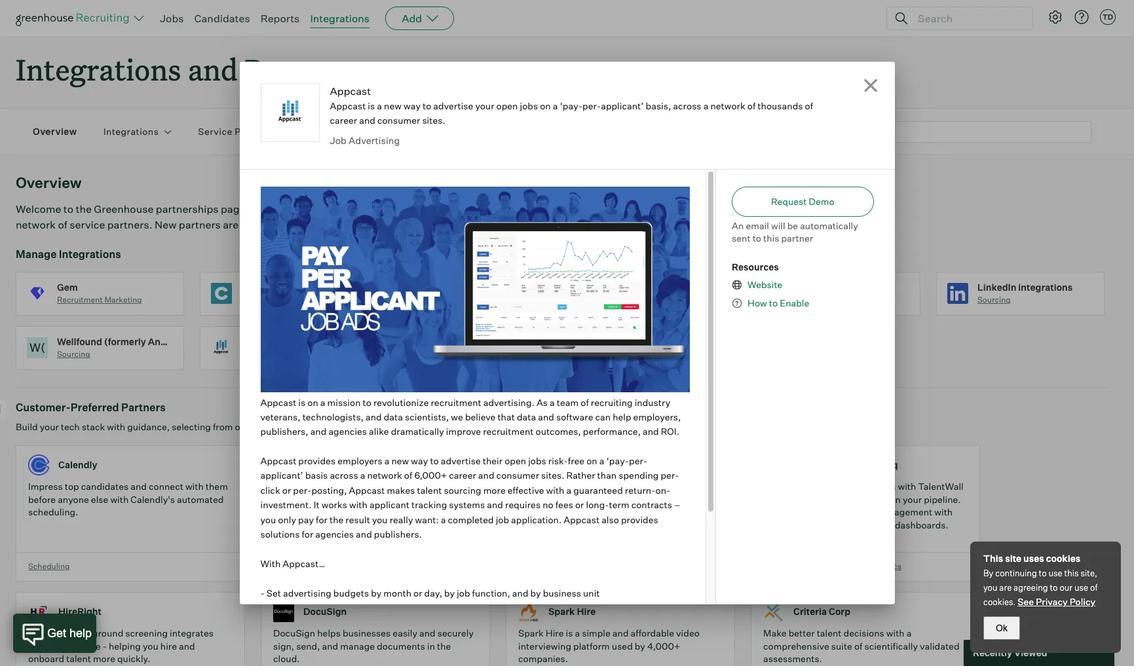 Task type: describe. For each thing, give the bounding box(es) containing it.
integrations
[[1018, 282, 1073, 293]]

1 vertical spatial scheduling
[[28, 561, 70, 571]]

only
[[278, 514, 296, 525]]

helping
[[109, 641, 141, 652]]

of left the thousands
[[747, 100, 756, 111]]

1 horizontal spatial provides
[[621, 514, 658, 525]]

0 horizontal spatial for
[[302, 529, 313, 540]]

explore
[[320, 203, 357, 216]]

with left them
[[185, 481, 204, 492]]

applicant' inside appcast appcast is a new way to advertise your open jobs on a 'pay-per-applicant' basis, across a network of thousands of career and consumer sites.
[[601, 100, 644, 111]]

ok button
[[983, 617, 1020, 640]]

page
[[221, 203, 245, 216]]

recently
[[973, 647, 1012, 659]]

rippling
[[609, 282, 647, 293]]

across inside appcast provides employers a new way to advertise their open jobs risk-free on a 'pay-per- applicant' basis across a network of 6,000+ career and consumer sites. rather than spending per- click or per-posting, appcast makes talent sourcing more effective with a guaranteed return-on- investment. it works with applicant tracking systems and requires no fees or long-term contracts – you only pay for the result you really want: a completed job application. appcast also provides solutions for agencies and publishers.
[[330, 470, 358, 481]]

google calendar scheduling
[[425, 336, 499, 359]]

to inside appcast appcast is a new way to advertise your open jobs on a 'pay-per-applicant' basis, across a network of thousands of career and consumer sites.
[[423, 100, 431, 111]]

1 vertical spatial overview
[[16, 174, 82, 191]]

1 vertical spatial partners
[[179, 218, 221, 231]]

ok
[[996, 623, 1008, 634]]

fill'
[[349, 617, 362, 628]]

easily
[[393, 628, 417, 639]]

to inside an email will be automatically sent to this partner
[[753, 233, 761, 244]]

on inside appcast appcast is a new way to advertise your open jobs on a 'pay-per-applicant' basis, across a network of thousands of career and consumer sites.
[[540, 100, 551, 111]]

applicant' inside appcast provides employers a new way to advertise their open jobs risk-free on a 'pay-per- applicant' basis across a network of 6,000+ career and consumer sites. rather than spending per- click or per-posting, appcast makes talent sourcing more effective with a guaranteed return-on- investment. it works with applicant tracking systems and requires no fees or long-term contracts – you only pay for the result you really want: a completed job application. appcast also provides solutions for agencies and publishers.
[[260, 470, 303, 481]]

integrates
[[170, 628, 214, 639]]

email
[[746, 220, 769, 231]]

manage inside 'easily manage screening and onboarding from decision to day one with greater efficiency and compliance.'
[[301, 481, 335, 492]]

- inside hireright background screening integrates with greenhouse - helping you hire and onboard talent more quickly.
[[103, 641, 107, 652]]

background checks
[[273, 561, 347, 571]]

works
[[321, 499, 347, 511]]

'pay- inside appcast appcast is a new way to advertise your open jobs on a 'pay-per-applicant' basis, across a network of thousands of career and consumer sites.
[[560, 100, 582, 111]]

of inside appcast is on a mission to revolutionize recruitment advertising. as a team of recruiting industry veterans, technologists, and data scientists, we believe that data and software can help employers, publishers, and agencies alike dramatically improve recruitment outcomes, performance, and roi.
[[581, 397, 589, 408]]

candidates link
[[194, 12, 250, 25]]

by right day,
[[444, 587, 455, 599]]

basis,
[[646, 100, 671, 111]]

across inside appcast appcast is a new way to advertise your open jobs on a 'pay-per-applicant' basis, across a network of thousands of career and consumer sites.
[[673, 100, 701, 111]]

sourcing inside wellfound (formerly angellist talent) sourcing
[[57, 349, 90, 359]]

way for appcast appcast is a new way to advertise your open jobs on a 'pay-per-applicant' basis, across a network of thousands of career and consumer sites.
[[404, 100, 421, 111]]

their
[[483, 455, 503, 467]]

team
[[557, 397, 579, 408]]

before
[[28, 494, 56, 505]]

1 horizontal spatial for
[[316, 514, 328, 525]]

vacancies
[[406, 617, 448, 628]]

of inside make better talent decisions with a comprehensive suite of scientifically validated assessments.
[[854, 641, 863, 652]]

site,
[[1081, 568, 1097, 579]]

1 vertical spatial recruitment
[[763, 561, 809, 571]]

hire
[[160, 641, 177, 652]]

talent inside hireright background screening integrates with greenhouse - helping you hire and onboard talent more quickly.
[[66, 653, 91, 664]]

makes
[[387, 485, 415, 496]]

and inside welcome to the greenhouse partnerships page where you can explore our 450+ integration partners and our network of service partners. new partners are just a click away.
[[507, 203, 526, 216]]

pay
[[298, 514, 314, 525]]

tech
[[61, 421, 80, 433]]

with up result
[[349, 499, 367, 511]]

request
[[771, 196, 807, 207]]

td button
[[1100, 9, 1116, 25]]

is for appcast
[[368, 100, 375, 111]]

demo
[[809, 196, 834, 207]]

you inside welcome to the greenhouse partnerships page where you can explore our 450+ integration partners and our network of service partners. new partners are just a click away.
[[280, 203, 298, 216]]

with
[[260, 558, 281, 569]]

0 horizontal spatial integrations link
[[103, 125, 159, 138]]

advertising
[[283, 587, 331, 599]]

analytics
[[867, 561, 902, 571]]

0 horizontal spatial use
[[1049, 568, 1063, 579]]

or up investment.
[[282, 485, 291, 496]]

1 vertical spatial partners
[[235, 126, 274, 137]]

criteria
[[793, 606, 827, 617]]

employers
[[338, 455, 382, 467]]

greenhouse inside hireright background screening integrates with greenhouse - helping you hire and onboard talent more quickly.
[[48, 641, 101, 652]]

0 vertical spatial talentwall
[[793, 460, 841, 471]]

docusign for docusign
[[303, 606, 347, 617]]

one
[[340, 494, 356, 505]]

linkedin integrations sourcing
[[978, 282, 1073, 305]]

criteria corp
[[793, 606, 850, 617]]

welcome to the greenhouse partnerships page where you can explore our 450+ integration partners and our network of service partners. new partners are just a click away.
[[16, 203, 544, 231]]

1 horizontal spatial checks
[[320, 561, 347, 571]]

job inside appcast provides employers a new way to advertise their open jobs risk-free on a 'pay-per- applicant' basis across a network of 6,000+ career and consumer sites. rather than spending per- click or per-posting, appcast makes talent sourcing more effective with a guaranteed return-on- investment. it works with applicant tracking systems and requires no fees or long-term contracts – you only pay for the result you really want: a completed job application. appcast also provides solutions for agencies and publishers.
[[496, 514, 509, 525]]

really inside appcast provides employers a new way to advertise their open jobs risk-free on a 'pay-per- applicant' basis across a network of 6,000+ career and consumer sites. rather than spending per- click or per-posting, appcast makes talent sourcing more effective with a guaranteed return-on- investment. it works with applicant tracking systems and requires no fees or long-term contracts – you only pay for the result you really want: a completed job application. appcast also provides solutions for agencies and publishers.
[[390, 514, 413, 525]]

else
[[91, 494, 108, 505]]

this
[[983, 553, 1003, 564]]

budgets
[[333, 587, 369, 599]]

1 vertical spatial background
[[273, 561, 318, 571]]

linkedin
[[978, 282, 1016, 293]]

of inside the source, screen, and rank candidates automatically with power of deep learning ai
[[627, 494, 635, 505]]

them
[[206, 481, 228, 492]]

spending
[[619, 470, 659, 481]]

revolutionize
[[373, 397, 429, 408]]

your inside appcast appcast is a new way to advertise your open jobs on a 'pay-per-applicant' basis, across a network of thousands of career and consumer sites.
[[475, 100, 494, 111]]

applicant
[[369, 499, 409, 511]]

more inside hireright background screening integrates with greenhouse - helping you hire and onboard talent more quickly.
[[93, 653, 115, 664]]

w(
[[29, 340, 45, 355]]

automatically inside the source, screen, and rank candidates automatically with power of deep learning ai
[[518, 494, 576, 505]]

veterans,
[[260, 411, 300, 423]]

how
[[748, 297, 767, 309]]

jobs for appcast provides employers a new way to advertise their open jobs risk-free on a 'pay-per- applicant' basis across a network of 6,000+ career and consumer sites. rather than spending per- click or per-posting, appcast makes talent sourcing more effective with a guaranteed return-on- investment. it works with applicant tracking systems and requires no fees or long-term contracts – you only pay for the result you really want: a completed job application. appcast also provides solutions for agencies and publishers.
[[528, 455, 546, 467]]

sterling
[[303, 460, 339, 471]]

sourcing inside the hireflow sourcing
[[425, 295, 458, 305]]

2 vertical spatial job
[[526, 602, 539, 613]]

2 data from the left
[[517, 411, 536, 423]]

1 horizontal spatial partners
[[463, 203, 505, 216]]

1 horizontal spatial advertising
[[349, 135, 400, 147]]

click inside welcome to the greenhouse partnerships page where you can explore our 450+ integration partners and our network of service partners. new partners are just a click away.
[[269, 218, 292, 231]]

1 horizontal spatial recruitment
[[483, 426, 534, 437]]

sites. inside appcast provides employers a new way to advertise their open jobs risk-free on a 'pay-per- applicant' basis across a network of 6,000+ career and consumer sites. rather than spending per- click or per-posting, appcast makes talent sourcing more effective with a guaranteed return-on- investment. it works with applicant tracking systems and requires no fees or long-term contracts – you only pay for the result you really want: a completed job application. appcast also provides solutions for agencies and publishers.
[[541, 470, 564, 481]]

going
[[854, 494, 878, 505]]

advertising.
[[483, 397, 535, 408]]

to inside welcome to the greenhouse partnerships page where you can explore our 450+ integration partners and our network of service partners. new partners are just a click away.
[[63, 203, 73, 216]]

angellist
[[148, 336, 191, 347]]

network inside welcome to the greenhouse partnerships page where you can explore our 450+ integration partners and our network of service partners. new partners are just a click away.
[[16, 218, 56, 231]]

agencies inside appcast is on a mission to revolutionize recruitment advertising. as a team of recruiting industry veterans, technologists, and data scientists, we believe that data and software can help employers, publishers, and agencies alike dramatically improve recruitment outcomes, performance, and roi.
[[328, 426, 367, 437]]

see privacy policy link
[[1018, 596, 1096, 607]]

to inside appcast is on a mission to revolutionize recruitment advertising. as a team of recruiting industry veterans, technologists, and data scientists, we believe that data and software can help employers, publishers, and agencies alike dramatically improve recruitment outcomes, performance, and roi.
[[363, 397, 371, 408]]

with right else in the bottom of the page
[[110, 494, 129, 505]]

way for appcast provides employers a new way to advertise their open jobs risk-free on a 'pay-per- applicant' basis across a network of 6,000+ career and consumer sites. rather than spending per- click or per-posting, appcast makes talent sourcing more effective with a guaranteed return-on- investment. it works with applicant tracking systems and requires no fees or long-term contracts – you only pay for the result you really want: a completed job application. appcast also provides solutions for agencies and publishers.
[[411, 455, 428, 467]]

are inside by continuing to use this site, you are agreeing to our use of cookies.
[[999, 582, 1012, 593]]

0 vertical spatial integrations link
[[310, 12, 370, 25]]

sent
[[732, 233, 751, 244]]

you inside hireright background screening integrates with greenhouse - helping you hire and onboard talent more quickly.
[[143, 641, 158, 652]]

make
[[763, 628, 787, 639]]

of inside by continuing to use this site, you are agreeing to our use of cookies.
[[1090, 582, 1098, 593]]

1 horizontal spatial use
[[1074, 582, 1088, 593]]

or left day,
[[413, 587, 422, 599]]

solutions
[[260, 529, 300, 540]]

1 data from the left
[[384, 411, 403, 423]]

scheduling inside google calendar scheduling
[[425, 349, 467, 359]]

calendly
[[58, 460, 97, 471]]

dashboards.
[[895, 519, 949, 530]]

to inside appcast provides employers a new way to advertise their open jobs risk-free on a 'pay-per- applicant' basis across a network of 6,000+ career and consumer sites. rather than spending per- click or per-posting, appcast makes talent sourcing more effective with a guaranteed return-on- investment. it works with applicant tracking systems and requires no fees or long-term contracts – you only pay for the result you really want: a completed job application. appcast also provides solutions for agencies and publishers.
[[430, 455, 439, 467]]

compliance.
[[273, 507, 326, 518]]

docusign for docusign helps businesses easily and securely sign, send, and manage documents in the cloud.
[[273, 628, 315, 639]]

for inside the unleash your greenhouse data with talentwall and see what's really going on in your pipeline. combine visual candidate management with beautiful, automated analytics dashboards. think kanban for recruiting!
[[825, 532, 837, 543]]

from inside 'easily manage screening and onboarding from decision to day one with greater efficiency and compliance.'
[[451, 481, 471, 492]]

an
[[732, 220, 744, 231]]

no
[[543, 499, 553, 511]]

software
[[556, 411, 593, 423]]

0 vertical spatial provides
[[298, 455, 336, 467]]

customer-
[[16, 401, 71, 414]]

want:
[[415, 514, 439, 525]]

partners for customer-preferred partners
[[121, 401, 166, 414]]

recruiting!
[[839, 532, 884, 543]]

0 vertical spatial overview
[[33, 126, 77, 137]]

0 horizontal spatial job
[[457, 587, 470, 599]]

on-
[[655, 485, 670, 496]]

comprehensive
[[763, 641, 829, 652]]

and inside the unleash your greenhouse data with talentwall and see what's really going on in your pipeline. combine visual candidate management with beautiful, automated analytics dashboards. think kanban for recruiting!
[[763, 494, 779, 505]]

the inside appcast provides employers a new way to advertise their open jobs risk-free on a 'pay-per- applicant' basis across a network of 6,000+ career and consumer sites. rather than spending per- click or per-posting, appcast makes talent sourcing more effective with a guaranteed return-on- investment. it works with applicant tracking systems and requires no fees or long-term contracts – you only pay for the result you really want: a completed job application. appcast also provides solutions for agencies and publishers.
[[330, 514, 344, 525]]

by inside spark hire is a simple and affordable video interviewing platform used by 4,000+ companies.
[[635, 641, 645, 652]]

per- inside appcast appcast is a new way to advertise your open jobs on a 'pay-per-applicant' basis, across a network of thousands of career and consumer sites.
[[582, 100, 601, 111]]

rank
[[605, 481, 625, 492]]

appcast job advertising
[[241, 336, 299, 359]]

by up the 'rules-
[[371, 587, 381, 599]]

service
[[70, 218, 105, 231]]

by left the crosschq at the right of page
[[843, 460, 854, 471]]

Search text field
[[915, 9, 1021, 28]]

you down applicant
[[372, 514, 388, 525]]

and inside hireright background screening integrates with greenhouse - helping you hire and onboard talent more quickly.
[[179, 641, 195, 652]]

appcast inside the appcast job advertising
[[241, 336, 278, 347]]

1 vertical spatial -
[[260, 602, 265, 613]]

of inside appcast provides employers a new way to advertise their open jobs risk-free on a 'pay-per- applicant' basis across a network of 6,000+ career and consumer sites. rather than spending per- click or per-posting, appcast makes talent sourcing more effective with a guaranteed return-on- investment. it works with applicant tracking systems and requires no fees or long-term contracts – you only pay for the result you really want: a completed job application. appcast also provides solutions for agencies and publishers.
[[404, 470, 412, 481]]

impress top candidates and connect with them before anyone else with calendly's automated scheduling.
[[28, 481, 228, 518]]

jobs
[[160, 12, 184, 25]]

can inside welcome to the greenhouse partnerships page where you can explore our 450+ integration partners and our network of service partners. new partners are just a click away.
[[300, 203, 318, 216]]

power
[[599, 494, 625, 505]]

0 horizontal spatial from
[[213, 421, 233, 433]]

on inside appcast provides employers a new way to advertise their open jobs risk-free on a 'pay-per- applicant' basis across a network of 6,000+ career and consumer sites. rather than spending per- click or per-posting, appcast makes talent sourcing more effective with a guaranteed return-on- investment. it works with applicant tracking systems and requires no fees or long-term contracts – you only pay for the result you really want: a completed job application. appcast also provides solutions for agencies and publishers.
[[586, 455, 597, 467]]

effective
[[508, 485, 544, 496]]

away.
[[294, 218, 322, 231]]

spark for spark hire
[[548, 606, 575, 617]]

result
[[345, 514, 370, 525]]

new for appcast appcast is a new way to advertise your open jobs on a 'pay-per-applicant' basis, across a network of thousands of career and consumer sites.
[[384, 100, 402, 111]]

talent inside appcast provides employers a new way to advertise their open jobs risk-free on a 'pay-per- applicant' basis across a network of 6,000+ career and consumer sites. rather than spending per- click or per-posting, appcast makes talent sourcing more effective with a guaranteed return-on- investment. it works with applicant tracking systems and requires no fees or long-term contracts – you only pay for the result you really want: a completed job application. appcast also provides solutions for agencies and publishers.
[[417, 485, 442, 496]]

consumer inside appcast provides employers a new way to advertise their open jobs risk-free on a 'pay-per- applicant' basis across a network of 6,000+ career and consumer sites. rather than spending per- click or per-posting, appcast makes talent sourcing more effective with a guaranteed return-on- investment. it works with applicant tracking systems and requires no fees or long-term contracts – you only pay for the result you really want: a completed job application. appcast also provides solutions for agencies and publishers.
[[496, 470, 539, 481]]

sites. inside appcast appcast is a new way to advertise your open jobs on a 'pay-per-applicant' basis, across a network of thousands of career and consumer sites.
[[422, 115, 445, 126]]

'pay- inside appcast provides employers a new way to advertise their open jobs risk-free on a 'pay-per- applicant' basis across a network of 6,000+ career and consumer sites. rather than spending per- click or per-posting, appcast makes talent sourcing more effective with a guaranteed return-on- investment. it works with applicant tracking systems and requires no fees or long-term contracts – you only pay for the result you really want: a completed job application. appcast also provides solutions for agencies and publishers.
[[606, 455, 629, 467]]

optimization
[[811, 561, 858, 571]]

0 horizontal spatial recruitment
[[431, 397, 481, 408]]

stack
[[82, 421, 105, 433]]

0 vertical spatial job
[[330, 135, 347, 147]]

career inside appcast appcast is a new way to advertise your open jobs on a 'pay-per-applicant' basis, across a network of thousands of career and consumer sites.
[[330, 115, 357, 126]]

appcast banner image image
[[260, 187, 690, 392]]

talent)
[[193, 336, 225, 347]]

jobs for appcast appcast is a new way to advertise your open jobs on a 'pay-per-applicant' basis, across a network of thousands of career and consumer sites.
[[520, 100, 538, 111]]

investment.
[[260, 499, 312, 511]]

with inside 'easily manage screening and onboarding from decision to day one with greater efficiency and compliance.'
[[358, 494, 376, 505]]

wellfound (formerly angellist talent) sourcing
[[57, 336, 225, 359]]

4,000+
[[647, 641, 680, 652]]

with inside make better talent decisions with a comprehensive suite of scientifically validated assessments.
[[886, 628, 905, 639]]

just
[[241, 218, 259, 231]]

scientifically
[[864, 641, 918, 652]]

new for appcast provides employers a new way to advertise their open jobs risk-free on a 'pay-per- applicant' basis across a network of 6,000+ career and consumer sites. rather than spending per- click or per-posting, appcast makes talent sourcing more effective with a guaranteed return-on- investment. it works with applicant tracking systems and requires no fees or long-term contracts – you only pay for the result you really want: a completed job application. appcast also provides solutions for agencies and publishers.
[[391, 455, 409, 467]]

1 vertical spatial that
[[626, 602, 643, 613]]



Task type: locate. For each thing, give the bounding box(es) containing it.
calendly's
[[131, 494, 175, 505]]

1 vertical spatial 'pay-
[[606, 455, 629, 467]]

how to enable link
[[742, 297, 809, 309]]

1 vertical spatial consumer
[[496, 470, 539, 481]]

0 vertical spatial are
[[223, 218, 239, 231]]

of up makes
[[404, 470, 412, 481]]

automatically down 'source,'
[[518, 494, 576, 505]]

0 vertical spatial checks
[[288, 295, 315, 305]]

tracking
[[411, 499, 447, 511]]

job left function,
[[457, 587, 470, 599]]

1 vertical spatial advertising
[[257, 349, 299, 359]]

to inside 'easily manage screening and onboarding from decision to day one with greater efficiency and compliance.'
[[311, 494, 320, 505]]

spark for spark hire is a simple and affordable video interviewing platform used by 4,000+ companies.
[[518, 628, 544, 639]]

1 vertical spatial checks
[[320, 561, 347, 571]]

1 vertical spatial more
[[93, 653, 115, 664]]

0 vertical spatial docusign
[[303, 606, 347, 617]]

see privacy policy
[[1018, 596, 1096, 607]]

None text field
[[829, 121, 1092, 143]]

really up candidate
[[828, 494, 852, 505]]

'rules-
[[354, 602, 382, 613]]

0 horizontal spatial sites.
[[422, 115, 445, 126]]

1 horizontal spatial recruitment
[[763, 561, 809, 571]]

0 horizontal spatial advertising
[[257, 349, 299, 359]]

outcomes,
[[536, 426, 581, 437]]

across up "posting,"
[[330, 470, 358, 481]]

click down 'where'
[[269, 218, 292, 231]]

employers,
[[633, 411, 681, 423]]

td
[[1103, 12, 1113, 22]]

service
[[198, 126, 232, 137]]

assessments.
[[763, 653, 822, 664]]

background inside checkr background checks
[[241, 295, 286, 305]]

screening up one
[[337, 481, 380, 492]]

data down "advertising."
[[517, 411, 536, 423]]

jobs inside appcast appcast is a new way to advertise your open jobs on a 'pay-per-applicant' basis, across a network of thousands of career and consumer sites.
[[520, 100, 538, 111]]

hireright inside hireright background screening integrates with greenhouse - helping you hire and onboard talent more quickly.
[[28, 628, 70, 639]]

really inside the unleash your greenhouse data with talentwall and see what's really going on in your pipeline. combine visual candidate management with beautiful, automated analytics dashboards. think kanban for recruiting!
[[828, 494, 852, 505]]

of right team
[[581, 397, 589, 408]]

eightfold
[[548, 460, 589, 471]]

and inside impress top candidates and connect with them before anyone else with calendly's automated scheduling.
[[131, 481, 147, 492]]

0 vertical spatial automated
[[177, 494, 224, 505]]

partner
[[781, 233, 813, 244]]

provides down contracts on the right
[[621, 514, 658, 525]]

docusign inside docusign helps businesses easily and securely sign, send, and manage documents in the cloud.
[[273, 628, 315, 639]]

2 horizontal spatial talent
[[817, 628, 842, 639]]

open inside appcast appcast is a new way to advertise your open jobs on a 'pay-per-applicant' basis, across a network of thousands of career and consumer sites.
[[496, 100, 518, 111]]

0 vertical spatial consumer
[[377, 115, 420, 126]]

overview
[[33, 126, 77, 137], [16, 174, 82, 191]]

spark up interviewing
[[518, 628, 544, 639]]

marketing
[[104, 295, 142, 305]]

a inside welcome to the greenhouse partnerships page where you can explore our 450+ integration partners and our network of service partners. new partners are just a click away.
[[261, 218, 267, 231]]

requires
[[505, 499, 541, 511]]

manage down businesses at left
[[340, 641, 375, 652]]

top
[[65, 481, 79, 492]]

0 vertical spatial agencies
[[328, 426, 367, 437]]

0 horizontal spatial automatically
[[518, 494, 576, 505]]

by right used
[[635, 641, 645, 652]]

advertise for appcast provides employers a new way to advertise their open jobs risk-free on a 'pay-per- applicant' basis across a network of 6,000+ career and consumer sites. rather than spending per- click or per-posting, appcast makes talent sourcing more effective with a guaranteed return-on- investment. it works with applicant tracking systems and requires no fees or long-term contracts – you only pay for the result you really want: a completed job application. appcast also provides solutions for agencies and publishers.
[[441, 455, 481, 467]]

you left "hire"
[[143, 641, 158, 652]]

see
[[781, 494, 796, 505]]

more down their
[[483, 485, 506, 496]]

focused
[[260, 617, 294, 628]]

1 horizontal spatial job
[[330, 135, 347, 147]]

advertise for appcast appcast is a new way to advertise your open jobs on a 'pay-per-applicant' basis, across a network of thousands of career and consumer sites.
[[433, 100, 473, 111]]

0 vertical spatial 'pay-
[[560, 100, 582, 111]]

is inside appcast appcast is a new way to advertise your open jobs on a 'pay-per-applicant' basis, across a network of thousands of career and consumer sites.
[[368, 100, 375, 111]]

network
[[710, 100, 745, 111], [16, 218, 56, 231], [367, 470, 402, 481]]

docusign up "sign,"
[[273, 628, 315, 639]]

consumer inside appcast appcast is a new way to advertise your open jobs on a 'pay-per-applicant' basis, across a network of thousands of career and consumer sites.
[[377, 115, 420, 126]]

with inside hireright background screening integrates with greenhouse - helping you hire and onboard talent more quickly.
[[28, 641, 46, 652]]

0 horizontal spatial manage
[[301, 481, 335, 492]]

what's
[[798, 494, 826, 505]]

helps
[[317, 628, 341, 639]]

- left set
[[260, 587, 265, 599]]

are down page
[[223, 218, 239, 231]]

talentwall up what's
[[793, 460, 841, 471]]

0 vertical spatial way
[[404, 100, 421, 111]]

this inside an email will be automatically sent to this partner
[[763, 233, 779, 244]]

0 horizontal spatial network
[[16, 218, 56, 231]]

0 vertical spatial more
[[483, 485, 506, 496]]

from right the selecting
[[213, 421, 233, 433]]

1 vertical spatial talent
[[817, 628, 842, 639]]

1 vertical spatial automatically
[[518, 494, 576, 505]]

the up service
[[76, 203, 92, 216]]

2 vertical spatial are
[[676, 602, 690, 613]]

agencies down result
[[315, 529, 354, 540]]

1 horizontal spatial screening
[[337, 481, 380, 492]]

dollars
[[645, 602, 674, 613]]

2 horizontal spatial sourcing
[[978, 295, 1011, 305]]

can down recruiting
[[595, 411, 611, 423]]

by continuing to use this site, you are agreeing to our use of cookies.
[[983, 568, 1098, 607]]

applicant' left basis,
[[601, 100, 644, 111]]

screening inside 'easily manage screening and onboarding from decision to day one with greater efficiency and compliance.'
[[337, 481, 380, 492]]

0 vertical spatial jobs
[[520, 100, 538, 111]]

job up applications
[[526, 602, 539, 613]]

cloud.
[[273, 653, 300, 664]]

this down 'will'
[[763, 233, 779, 244]]

for
[[316, 514, 328, 525], [302, 529, 313, 540], [825, 532, 837, 543]]

with right stack
[[107, 421, 125, 433]]

unleash
[[763, 481, 798, 492]]

1 horizontal spatial really
[[828, 494, 852, 505]]

from up systems
[[451, 481, 471, 492]]

career up sourcing
[[449, 470, 476, 481]]

the down "works"
[[330, 514, 344, 525]]

1 candidates from the left
[[81, 481, 129, 492]]

1 vertical spatial hireright
[[28, 628, 70, 639]]

on inside the unleash your greenhouse data with talentwall and see what's really going on in your pipeline. combine visual candidate management with beautiful, automated analytics dashboards. think kanban for recruiting!
[[880, 494, 891, 505]]

spark inside spark hire is a simple and affordable video interviewing platform used by 4,000+ companies.
[[518, 628, 544, 639]]

way inside appcast provides employers a new way to advertise their open jobs risk-free on a 'pay-per- applicant' basis across a network of 6,000+ career and consumer sites. rather than spending per- click or per-posting, appcast makes talent sourcing more effective with a guaranteed return-on- investment. it works with applicant tracking systems and requires no fees or long-term contracts – you only pay for the result you really want: a completed job application. appcast also provides solutions for agencies and publishers.
[[411, 455, 428, 467]]

sourcing inside the linkedin integrations sourcing
[[978, 295, 1011, 305]]

0 vertical spatial use
[[1049, 568, 1063, 579]]

sourcing down the wellfound
[[57, 349, 90, 359]]

really up 'publishers.'
[[390, 514, 413, 525]]

open
[[496, 100, 518, 111], [505, 455, 526, 467]]

career up job advertising
[[330, 115, 357, 126]]

new inside appcast provides employers a new way to advertise their open jobs risk-free on a 'pay-per- applicant' basis across a network of 6,000+ career and consumer sites. rather than spending per- click or per-posting, appcast makes talent sourcing more effective with a guaranteed return-on- investment. it works with applicant tracking systems and requires no fees or long-term contracts – you only pay for the result you really want: a completed job application. appcast also provides solutions for agencies and publishers.
[[391, 455, 409, 467]]

1 vertical spatial applicant'
[[260, 470, 303, 481]]

0 vertical spatial -
[[260, 587, 265, 599]]

2 vertical spatial talent
[[66, 653, 91, 664]]

and inside the source, screen, and rank candidates automatically with power of deep learning ai
[[587, 481, 603, 492]]

add button
[[385, 7, 454, 30]]

docusign
[[303, 606, 347, 617], [273, 628, 315, 639]]

this inside by continuing to use this site, you are agreeing to our use of cookies.
[[1064, 568, 1079, 579]]

with down pipeline.
[[934, 507, 953, 518]]

2 horizontal spatial for
[[825, 532, 837, 543]]

reports
[[261, 12, 300, 25]]

0 horizontal spatial job
[[241, 349, 255, 359]]

is inside appcast is on a mission to revolutionize recruitment advertising. as a team of recruiting industry veterans, technologists, and data scientists, we believe that data and software can help employers, publishers, and agencies alike dramatically improve recruitment outcomes, performance, and roi.
[[298, 397, 305, 408]]

of down decisions
[[854, 641, 863, 652]]

hireright up onboard
[[28, 628, 70, 639]]

agencies down technologists,
[[328, 426, 367, 437]]

0 horizontal spatial recruitment
[[57, 295, 103, 305]]

1 horizontal spatial manage
[[340, 641, 375, 652]]

ai
[[698, 494, 707, 505]]

advertise inside appcast provides employers a new way to advertise their open jobs risk-free on a 'pay-per- applicant' basis across a network of 6,000+ career and consumer sites. rather than spending per- click or per-posting, appcast makes talent sourcing more effective with a guaranteed return-on- investment. it works with applicant tracking systems and requires no fees or long-term contracts – you only pay for the result you really want: a completed job application. appcast also provides solutions for agencies and publishers.
[[441, 455, 481, 467]]

0 horizontal spatial that
[[450, 617, 467, 628]]

use down cookies
[[1049, 568, 1063, 579]]

consumer
[[377, 115, 420, 126], [496, 470, 539, 481]]

1 horizontal spatial network
[[367, 470, 402, 481]]

manage inside docusign helps businesses easily and securely sign, send, and manage documents in the cloud.
[[340, 641, 375, 652]]

our
[[359, 203, 375, 216], [528, 203, 544, 216], [235, 421, 249, 433], [1060, 582, 1073, 593]]

–
[[674, 499, 680, 511]]

for down it
[[316, 514, 328, 525]]

1 vertical spatial really
[[390, 514, 413, 525]]

talentwall inside the unleash your greenhouse data with talentwall and see what's really going on in your pipeline. combine visual candidate management with beautiful, automated analytics dashboards. think kanban for recruiting!
[[918, 481, 964, 492]]

0 vertical spatial that
[[498, 411, 515, 423]]

1 vertical spatial job
[[457, 587, 470, 599]]

and
[[188, 50, 238, 88], [359, 115, 375, 126], [507, 203, 526, 216], [366, 411, 382, 423], [538, 411, 554, 423], [310, 426, 327, 437], [643, 426, 659, 437], [478, 470, 494, 481], [131, 481, 147, 492], [382, 481, 398, 492], [587, 481, 603, 492], [454, 494, 470, 505], [763, 494, 779, 505], [487, 499, 503, 511], [356, 529, 372, 540], [512, 587, 528, 599], [445, 602, 461, 613], [419, 628, 436, 639], [612, 628, 629, 639], [179, 641, 195, 652], [322, 641, 338, 652]]

hire for spark hire
[[577, 606, 596, 617]]

0 vertical spatial recruitment
[[57, 295, 103, 305]]

based
[[382, 602, 408, 613]]

2 candidates from the left
[[626, 481, 674, 492]]

wellfound
[[57, 336, 102, 347]]

easily manage screening and onboarding from decision to day one with greater efficiency and compliance.
[[273, 481, 471, 518]]

greenhouse down talentwall by crosschq
[[821, 481, 874, 492]]

appcast inside appcast is on a mission to revolutionize recruitment advertising. as a team of recruiting industry veterans, technologists, and data scientists, we believe that data and software can help employers, publishers, and agencies alike dramatically improve recruitment outcomes, performance, and roi.
[[260, 397, 296, 408]]

automated inside the unleash your greenhouse data with talentwall and see what's really going on in your pipeline. combine visual candidate management with beautiful, automated analytics dashboards. think kanban for recruiting!
[[806, 519, 853, 530]]

0 vertical spatial automatically
[[800, 220, 858, 231]]

that left need
[[450, 617, 467, 628]]

0 vertical spatial is
[[368, 100, 375, 111]]

0 horizontal spatial data
[[384, 411, 403, 423]]

customers
[[251, 421, 297, 433]]

screening for one
[[337, 481, 380, 492]]

or right fees
[[575, 499, 584, 511]]

agencies
[[328, 426, 367, 437], [315, 529, 354, 540]]

recruitment down think
[[763, 561, 809, 571]]

1 horizontal spatial talentwall
[[918, 481, 964, 492]]

new up makes
[[391, 455, 409, 467]]

0 vertical spatial talent
[[417, 485, 442, 496]]

scientists,
[[405, 411, 449, 423]]

are right dollars
[[676, 602, 690, 613]]

network left the thousands
[[710, 100, 745, 111]]

agencies inside appcast provides employers a new way to advertise their open jobs risk-free on a 'pay-per- applicant' basis across a network of 6,000+ career and consumer sites. rather than spending per- click or per-posting, appcast makes talent sourcing more effective with a guaranteed return-on- investment. it works with applicant tracking systems and requires no fees or long-term contracts – you only pay for the result you really want: a completed job application. appcast also provides solutions for agencies and publishers.
[[315, 529, 354, 540]]

or right fill'
[[364, 617, 373, 628]]

automated inside impress top candidates and connect with them before anyone else with calendly's automated scheduling.
[[177, 494, 224, 505]]

0 horizontal spatial sourcing
[[57, 349, 90, 359]]

a inside make better talent decisions with a comprehensive suite of scientifically validated assessments.
[[907, 628, 912, 639]]

open for appcast appcast is a new way to advertise your open jobs on a 'pay-per-applicant' basis, across a network of thousands of career and consumer sites.
[[496, 100, 518, 111]]

by left business
[[530, 587, 541, 599]]

in up "management"
[[893, 494, 901, 505]]

consumer up effective
[[496, 470, 539, 481]]

for down pay
[[302, 529, 313, 540]]

2 horizontal spatial the
[[437, 641, 451, 652]]

1 vertical spatial jobs
[[528, 455, 546, 467]]

and inside appcast appcast is a new way to advertise your open jobs on a 'pay-per-applicant' basis, across a network of thousands of career and consumer sites.
[[359, 115, 375, 126]]

scheduling down scheduling.
[[28, 561, 70, 571]]

with right data at the right bottom
[[898, 481, 916, 492]]

sophisticated
[[294, 602, 352, 613]]

provides up basis
[[298, 455, 336, 467]]

greenhouse inside welcome to the greenhouse partnerships page where you can explore our 450+ integration partners and our network of service partners. new partners are just a click away.
[[94, 203, 154, 216]]

on inside - set advertising budgets by month or day, by job function, and by business unit - using sophisticated 'rules-based buying' and programmatic job advertising, ensure that dollars are focused on 'hard-to-fill' or critical vacancies that need applications
[[296, 617, 307, 628]]

checks up budgets
[[320, 561, 347, 571]]

click inside appcast provides employers a new way to advertise their open jobs risk-free on a 'pay-per- applicant' basis across a network of 6,000+ career and consumer sites. rather than spending per- click or per-posting, appcast makes talent sourcing more effective with a guaranteed return-on- investment. it works with applicant tracking systems and requires no fees or long-term contracts – you only pay for the result you really want: a completed job application. appcast also provides solutions for agencies and publishers.
[[260, 485, 280, 496]]

0 vertical spatial advertising
[[349, 135, 400, 147]]

1 vertical spatial hire
[[546, 628, 564, 639]]

used
[[612, 641, 633, 652]]

hire up interviewing
[[546, 628, 564, 639]]

1 vertical spatial click
[[260, 485, 280, 496]]

1 horizontal spatial spark
[[548, 606, 575, 617]]

better
[[789, 628, 815, 639]]

more inside appcast provides employers a new way to advertise their open jobs risk-free on a 'pay-per- applicant' basis across a network of 6,000+ career and consumer sites. rather than spending per- click or per-posting, appcast makes talent sourcing more effective with a guaranteed return-on- investment. it works with applicant tracking systems and requires no fees or long-term contracts – you only pay for the result you really want: a completed job application. appcast also provides solutions for agencies and publishers.
[[483, 485, 506, 496]]

with up onboard
[[28, 641, 46, 652]]

most
[[299, 421, 320, 433]]

is up the most in the bottom left of the page
[[298, 397, 305, 408]]

0 horizontal spatial consumer
[[377, 115, 420, 126]]

0 vertical spatial scheduling
[[425, 349, 467, 359]]

of right the thousands
[[805, 100, 813, 111]]

are
[[223, 218, 239, 231], [999, 582, 1012, 593], [676, 602, 690, 613]]

cookies
[[1046, 553, 1081, 564]]

the inside docusign helps businesses easily and securely sign, send, and manage documents in the cloud.
[[437, 641, 451, 652]]

with up the scientifically
[[886, 628, 905, 639]]

hireright
[[58, 606, 102, 617], [28, 628, 70, 639]]

6,000+
[[414, 470, 447, 481]]

job inside the appcast job advertising
[[241, 349, 255, 359]]

manage up the day
[[301, 481, 335, 492]]

network inside appcast provides employers a new way to advertise their open jobs risk-free on a 'pay-per- applicant' basis across a network of 6,000+ career and consumer sites. rather than spending per- click or per-posting, appcast makes talent sourcing more effective with a guaranteed return-on- investment. it works with applicant tracking systems and requires no fees or long-term contracts – you only pay for the result you really want: a completed job application. appcast also provides solutions for agencies and publishers.
[[367, 470, 402, 481]]

talent up tracking
[[417, 485, 442, 496]]

validated
[[920, 641, 960, 652]]

can up away.
[[300, 203, 318, 216]]

0 vertical spatial partners
[[463, 203, 505, 216]]

open inside appcast provides employers a new way to advertise their open jobs risk-free on a 'pay-per- applicant' basis across a network of 6,000+ career and consumer sites. rather than spending per- click or per-posting, appcast makes talent sourcing more effective with a guaranteed return-on- investment. it works with applicant tracking systems and requires no fees or long-term contracts – you only pay for the result you really want: a completed job application. appcast also provides solutions for agencies and publishers.
[[505, 455, 526, 467]]

0 vertical spatial career
[[330, 115, 357, 126]]

recruitment down "advertising."
[[483, 426, 534, 437]]

greenhouse up partners.
[[94, 203, 154, 216]]

integration
[[407, 203, 461, 216]]

new up job advertising
[[384, 100, 402, 111]]

crosschq
[[856, 460, 898, 471]]

1 vertical spatial can
[[595, 411, 611, 423]]

hire
[[577, 606, 596, 617], [546, 628, 564, 639]]

analytics
[[855, 519, 893, 530]]

policy
[[1070, 596, 1096, 607]]

use up policy on the bottom right
[[1074, 582, 1088, 593]]

1 vertical spatial recruitment
[[483, 426, 534, 437]]

automated down visual
[[806, 519, 853, 530]]

alike
[[369, 426, 389, 437]]

source,
[[518, 481, 551, 492]]

is down spark hire
[[566, 628, 573, 639]]

to-
[[336, 617, 349, 628]]

1 vertical spatial network
[[16, 218, 56, 231]]

on
[[540, 100, 551, 111], [307, 397, 318, 408], [586, 455, 597, 467], [880, 494, 891, 505], [296, 617, 307, 628]]

partners for integrations and partners
[[245, 50, 361, 88]]

1 horizontal spatial hire
[[577, 606, 596, 617]]

1 horizontal spatial are
[[676, 602, 690, 613]]

sourcing
[[425, 295, 458, 305], [978, 295, 1011, 305], [57, 349, 90, 359]]

a inside spark hire is a simple and affordable video interviewing platform used by 4,000+ companies.
[[575, 628, 580, 639]]

background down checkr
[[241, 295, 286, 305]]

candidates inside impress top candidates and connect with them before anyone else with calendly's automated scheduling.
[[81, 481, 129, 492]]

2 vertical spatial that
[[450, 617, 467, 628]]

background up advertising in the left bottom of the page
[[273, 561, 318, 571]]

are inside - set advertising budgets by month or day, by job function, and by business unit - using sophisticated 'rules-based buying' and programmatic job advertising, ensure that dollars are focused on 'hard-to-fill' or critical vacancies that need applications
[[676, 602, 690, 613]]

0 horizontal spatial talent
[[66, 653, 91, 664]]

term
[[609, 499, 629, 511]]

with inside the source, screen, and rank candidates automatically with power of deep learning ai
[[578, 494, 597, 505]]

partners down reports
[[245, 50, 361, 88]]

you inside by continuing to use this site, you are agreeing to our use of cookies.
[[983, 582, 998, 593]]

advertising,
[[541, 602, 592, 613]]

0 vertical spatial manage
[[301, 481, 335, 492]]

decisions
[[844, 628, 884, 639]]

hireright for hireright background screening integrates with greenhouse - helping you hire and onboard talent more quickly.
[[28, 628, 70, 639]]

of down the site,
[[1090, 582, 1098, 593]]

you up solutions
[[260, 514, 276, 525]]

that inside appcast is on a mission to revolutionize recruitment advertising. as a team of recruiting industry veterans, technologists, and data scientists, we believe that data and software can help employers, publishers, and agencies alike dramatically improve recruitment outcomes, performance, and roi.
[[498, 411, 515, 423]]

the inside welcome to the greenhouse partnerships page where you can explore our 450+ integration partners and our network of service partners. new partners are just a click away.
[[76, 203, 92, 216]]

screening for hire
[[125, 628, 168, 639]]

hire for spark hire is a simple and affordable video interviewing platform used by 4,000+ companies.
[[546, 628, 564, 639]]

candidates
[[81, 481, 129, 492], [626, 481, 674, 492]]

1 horizontal spatial 'pay-
[[606, 455, 629, 467]]

advertise inside appcast appcast is a new way to advertise your open jobs on a 'pay-per-applicant' basis, across a network of thousands of career and consumer sites.
[[433, 100, 473, 111]]

candidates up else in the bottom of the page
[[81, 481, 129, 492]]

career inside appcast provides employers a new way to advertise their open jobs risk-free on a 'pay-per- applicant' basis across a network of 6,000+ career and consumer sites. rather than spending per- click or per-posting, appcast makes talent sourcing more effective with a guaranteed return-on- investment. it works with applicant tracking systems and requires no fees or long-term contracts – you only pay for the result you really want: a completed job application. appcast also provides solutions for agencies and publishers.
[[449, 470, 476, 481]]

1 horizontal spatial sourcing
[[425, 295, 458, 305]]

automatically inside an email will be automatically sent to this partner
[[800, 220, 858, 231]]

1 vertical spatial talentwall
[[918, 481, 964, 492]]

our inside by continuing to use this site, you are agreeing to our use of cookies.
[[1060, 582, 1073, 593]]

docusign up helps
[[303, 606, 347, 617]]

new inside appcast appcast is a new way to advertise your open jobs on a 'pay-per-applicant' basis, across a network of thousands of career and consumer sites.
[[384, 100, 402, 111]]

easily
[[273, 481, 299, 492]]

'hard-
[[309, 617, 336, 628]]

with up no
[[546, 485, 564, 496]]

0 vertical spatial from
[[213, 421, 233, 433]]

can inside appcast is on a mission to revolutionize recruitment advertising. as a team of recruiting industry veterans, technologists, and data scientists, we believe that data and software can help employers, publishers, and agencies alike dramatically improve recruitment outcomes, performance, and roi.
[[595, 411, 611, 423]]

1 vertical spatial integrations link
[[103, 125, 159, 138]]

that
[[498, 411, 515, 423], [626, 602, 643, 613], [450, 617, 467, 628]]

0 vertical spatial can
[[300, 203, 318, 216]]

video
[[676, 628, 700, 639]]

candidates up deep
[[626, 481, 674, 492]]

1 vertical spatial career
[[449, 470, 476, 481]]

in inside docusign helps businesses easily and securely sign, send, and manage documents in the cloud.
[[427, 641, 435, 652]]

partners down the partnerships
[[179, 218, 221, 231]]

partners right integration
[[463, 203, 505, 216]]

consumer up job advertising
[[377, 115, 420, 126]]

partners right service
[[235, 126, 274, 137]]

2 horizontal spatial job
[[526, 602, 539, 613]]

of left service
[[58, 218, 67, 231]]

talent inside make better talent decisions with a comprehensive suite of scientifically validated assessments.
[[817, 628, 842, 639]]

0 vertical spatial screening
[[337, 481, 380, 492]]

0 vertical spatial this
[[763, 233, 779, 244]]

google
[[425, 336, 457, 347]]

of left deep
[[627, 494, 635, 505]]

1 vertical spatial new
[[391, 455, 409, 467]]

0 horizontal spatial this
[[763, 233, 779, 244]]

1 vertical spatial way
[[411, 455, 428, 467]]

0 horizontal spatial checks
[[288, 295, 315, 305]]

recruitment inside the gem recruitment marketing
[[57, 295, 103, 305]]

as
[[537, 397, 548, 408]]

checks inside checkr background checks
[[288, 295, 315, 305]]

hireright for hireright
[[58, 606, 102, 617]]

sign,
[[273, 641, 294, 652]]

agreeing
[[1014, 582, 1048, 593]]

applicant' up decision
[[260, 470, 303, 481]]

candidates inside the source, screen, and rank candidates automatically with power of deep learning ai
[[626, 481, 674, 492]]

advertise
[[433, 100, 473, 111], [441, 455, 481, 467]]

partners up guidance,
[[121, 401, 166, 414]]

on inside appcast is on a mission to revolutionize recruitment advertising. as a team of recruiting industry veterans, technologists, and data scientists, we believe that data and software can help employers, publishers, and agencies alike dramatically improve recruitment outcomes, performance, and roi.
[[307, 397, 318, 408]]

0 vertical spatial hire
[[577, 606, 596, 617]]

configure image
[[1048, 9, 1063, 25]]

candidate
[[831, 507, 874, 518]]

greenhouse recruiting image
[[16, 10, 134, 26]]

0 vertical spatial open
[[496, 100, 518, 111]]

spark
[[548, 606, 575, 617], [518, 628, 544, 639]]

1 horizontal spatial from
[[451, 481, 471, 492]]

1 horizontal spatial integrations link
[[310, 12, 370, 25]]

of inside welcome to the greenhouse partnerships page where you can explore our 450+ integration partners and our network of service partners. new partners are just a click away.
[[58, 218, 67, 231]]

rather
[[566, 470, 595, 481]]

selecting
[[172, 421, 211, 433]]

is for spark
[[566, 628, 573, 639]]

greenhouse inside the unleash your greenhouse data with talentwall and see what's really going on in your pipeline. combine visual candidate management with beautiful, automated analytics dashboards. think kanban for recruiting!
[[821, 481, 874, 492]]

- set advertising budgets by month or day, by job function, and by business unit - using sophisticated 'rules-based buying' and programmatic job advertising, ensure that dollars are focused on 'hard-to-fill' or critical vacancies that need applications
[[260, 587, 690, 628]]

and inside spark hire is a simple and affordable video interviewing platform used by 4,000+ companies.
[[612, 628, 629, 639]]

in inside the unleash your greenhouse data with talentwall and see what's really going on in your pipeline. combine visual candidate management with beautiful, automated analytics dashboards. think kanban for recruiting!
[[893, 494, 901, 505]]

your
[[475, 100, 494, 111], [40, 421, 59, 433], [800, 481, 819, 492], [903, 494, 922, 505]]

open for appcast provides employers a new way to advertise their open jobs risk-free on a 'pay-per- applicant' basis across a network of 6,000+ career and consumer sites. rather than spending per- click or per-posting, appcast makes talent sourcing more effective with a guaranteed return-on- investment. it works with applicant tracking systems and requires no fees or long-term contracts – you only pay for the result you really want: a completed job application. appcast also provides solutions for agencies and publishers.
[[505, 455, 526, 467]]

partners
[[463, 203, 505, 216], [179, 218, 221, 231]]

anyone
[[58, 494, 89, 505]]

uses
[[1023, 553, 1044, 564]]

talent up suite
[[817, 628, 842, 639]]

0 vertical spatial background
[[241, 295, 286, 305]]

gem
[[57, 282, 78, 293]]

- down background
[[103, 641, 107, 652]]

advertising inside the appcast job advertising
[[257, 349, 299, 359]]

candidates
[[194, 12, 250, 25]]

network down welcome
[[16, 218, 56, 231]]

are inside welcome to the greenhouse partnerships page where you can explore our 450+ integration partners and our network of service partners. new partners are just a click away.
[[223, 218, 239, 231]]

0 vertical spatial across
[[673, 100, 701, 111]]

0 horizontal spatial more
[[93, 653, 115, 664]]

publishers,
[[260, 426, 308, 437]]

technologists,
[[302, 411, 364, 423]]

more down helping
[[93, 653, 115, 664]]

suite
[[831, 641, 852, 652]]

network inside appcast appcast is a new way to advertise your open jobs on a 'pay-per-applicant' basis, across a network of thousands of career and consumer sites.
[[710, 100, 745, 111]]

2 vertical spatial -
[[103, 641, 107, 652]]



Task type: vqa. For each thing, say whether or not it's contained in the screenshot.


